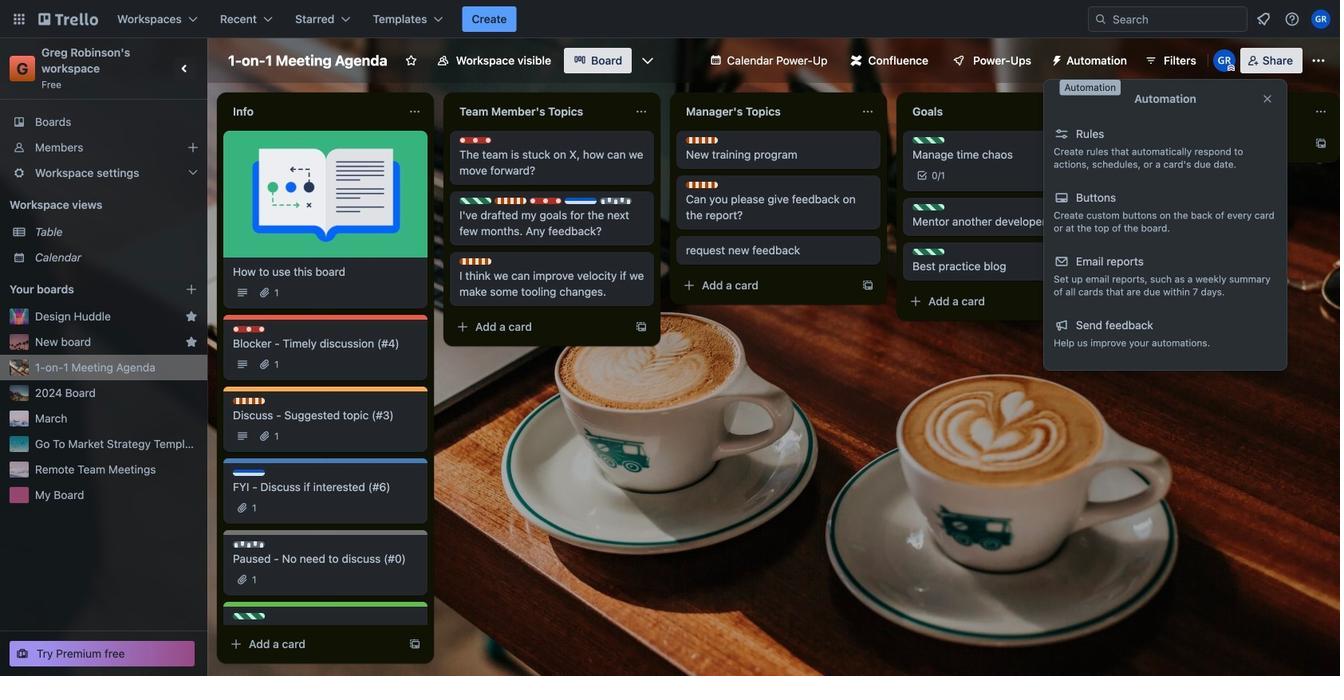 Task type: describe. For each thing, give the bounding box(es) containing it.
1 vertical spatial color: black, title: "paused" element
[[233, 542, 265, 548]]

0 notifications image
[[1254, 10, 1273, 29]]

open information menu image
[[1285, 11, 1300, 27]]

workspace navigation collapse icon image
[[174, 57, 196, 80]]

0 vertical spatial color: blue, title: "fyi" element
[[565, 198, 597, 204]]

this member is an admin of this board. image
[[1228, 65, 1235, 72]]

search image
[[1095, 13, 1107, 26]]

1 vertical spatial color: blue, title: "fyi" element
[[233, 470, 265, 476]]

customize views image
[[640, 53, 656, 69]]

2 vertical spatial color: red, title: "blocker" element
[[233, 326, 265, 333]]

close popover image
[[1261, 93, 1274, 105]]

primary element
[[0, 0, 1340, 38]]



Task type: vqa. For each thing, say whether or not it's contained in the screenshot.
right Create from template… image
yes



Task type: locate. For each thing, give the bounding box(es) containing it.
1 horizontal spatial color: red, title: "blocker" element
[[460, 137, 491, 144]]

1 horizontal spatial color: blue, title: "fyi" element
[[565, 198, 597, 204]]

2 starred icon image from the top
[[185, 336, 198, 349]]

your boards with 8 items element
[[10, 280, 161, 299]]

0 horizontal spatial color: red, title: "blocker" element
[[233, 326, 265, 333]]

0 horizontal spatial color: black, title: "paused" element
[[233, 542, 265, 548]]

create from template… image
[[1315, 137, 1328, 150], [862, 279, 874, 292], [1088, 295, 1101, 308], [635, 321, 648, 333], [408, 638, 421, 651]]

color: blue, title: "fyi" element
[[565, 198, 597, 204], [233, 470, 265, 476]]

Board name text field
[[220, 48, 395, 73]]

color: green, title: "goal" element
[[913, 137, 945, 144], [460, 198, 491, 204], [913, 204, 945, 211], [913, 249, 945, 255], [233, 614, 265, 620]]

confluence icon image
[[851, 55, 862, 66]]

0 vertical spatial color: red, title: "blocker" element
[[460, 137, 491, 144]]

1 vertical spatial color: red, title: "blocker" element
[[530, 198, 562, 204]]

2 horizontal spatial color: red, title: "blocker" element
[[530, 198, 562, 204]]

None text field
[[450, 99, 629, 124], [1130, 99, 1308, 124], [450, 99, 629, 124], [1130, 99, 1308, 124]]

tooltip
[[1060, 80, 1121, 95]]

0 horizontal spatial greg robinson (gregrobinson96) image
[[1213, 49, 1236, 72]]

1 vertical spatial starred icon image
[[185, 336, 198, 349]]

back to home image
[[38, 6, 98, 32]]

show menu image
[[1311, 53, 1327, 69]]

1 horizontal spatial color: black, title: "paused" element
[[600, 198, 632, 204]]

color: black, title: "paused" element
[[600, 198, 632, 204], [233, 542, 265, 548]]

0 vertical spatial color: black, title: "paused" element
[[600, 198, 632, 204]]

greg robinson (gregrobinson96) image down the search field
[[1213, 49, 1236, 72]]

0 vertical spatial greg robinson (gregrobinson96) image
[[1312, 10, 1331, 29]]

greg robinson (gregrobinson96) image right open information menu image
[[1312, 10, 1331, 29]]

add board image
[[185, 283, 198, 296]]

color: red, title: "blocker" element
[[460, 137, 491, 144], [530, 198, 562, 204], [233, 326, 265, 333]]

Search field
[[1107, 8, 1247, 30]]

1 vertical spatial greg robinson (gregrobinson96) image
[[1213, 49, 1236, 72]]

star or unstar board image
[[405, 54, 418, 67]]

starred icon image
[[185, 310, 198, 323], [185, 336, 198, 349]]

0 horizontal spatial color: blue, title: "fyi" element
[[233, 470, 265, 476]]

sm image
[[1044, 48, 1067, 70]]

greg robinson (gregrobinson96) image
[[1312, 10, 1331, 29], [1213, 49, 1236, 72]]

None text field
[[223, 99, 402, 124], [677, 99, 855, 124], [903, 99, 1082, 124], [223, 99, 402, 124], [677, 99, 855, 124], [903, 99, 1082, 124]]

0 vertical spatial starred icon image
[[185, 310, 198, 323]]

color: orange, title: "discuss" element
[[686, 137, 718, 144], [686, 182, 718, 188], [495, 198, 527, 204], [460, 258, 491, 265], [233, 398, 265, 405]]

1 starred icon image from the top
[[185, 310, 198, 323]]

1 horizontal spatial greg robinson (gregrobinson96) image
[[1312, 10, 1331, 29]]



